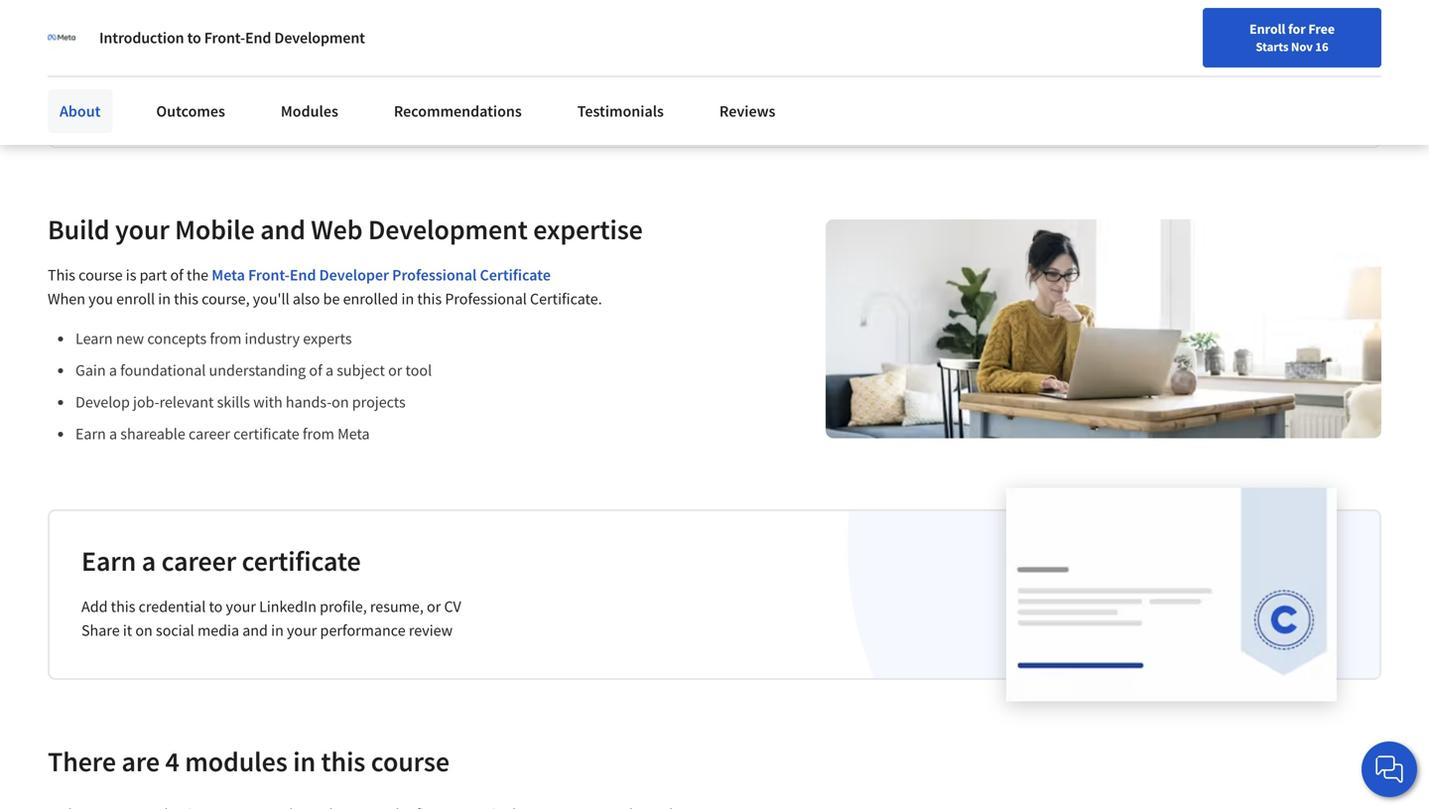 Task type: vqa. For each thing, say whether or not it's contained in the screenshot.
And in the Add this credential to your LinkedIn profile, resume, or CV Share it on social media and in your performance review
yes



Task type: describe. For each thing, give the bounding box(es) containing it.
subject
[[337, 361, 385, 380]]

profile,
[[320, 597, 367, 617]]

hands-
[[286, 392, 332, 412]]

of for a
[[309, 361, 322, 380]]

review
[[409, 621, 453, 641]]

recommendations link
[[382, 89, 534, 133]]

mobile
[[175, 212, 255, 247]]

course inside the this course is part of the meta front-end developer professional certificate when you enroll in this course, you'll also be enrolled in this professional certificate.
[[79, 265, 123, 285]]

business
[[295, 94, 355, 113]]

part
[[140, 265, 167, 285]]

learn more about coursera for business
[[80, 94, 355, 113]]

modules link
[[269, 89, 350, 133]]

0 vertical spatial on
[[332, 392, 349, 412]]

in inside add this credential to your linkedin profile, resume, or cv share it on social media and in your performance review
[[271, 621, 284, 641]]

linkedin
[[259, 597, 317, 617]]

0 vertical spatial front-
[[204, 28, 245, 48]]

certificate
[[480, 265, 551, 285]]

how
[[129, 0, 180, 35]]

see how employees at top companies are mastering in-demand skills
[[80, 0, 692, 71]]

more
[[123, 94, 159, 113]]

0 horizontal spatial end
[[245, 28, 271, 48]]

0 vertical spatial and
[[260, 212, 306, 247]]

job-
[[133, 392, 159, 412]]

add this credential to your linkedin profile, resume, or cv share it on social media and in your performance review
[[81, 597, 461, 641]]

gain a foundational understanding of a subject or tool
[[75, 361, 432, 380]]

free
[[1309, 20, 1335, 38]]

developer
[[319, 265, 389, 285]]

about
[[60, 101, 101, 121]]

foundational
[[120, 361, 206, 380]]

the
[[187, 265, 209, 285]]

learn new concepts from industry experts
[[75, 329, 352, 349]]

0 vertical spatial professional
[[392, 265, 477, 285]]

for inside the enroll for free starts nov 16
[[1289, 20, 1306, 38]]

tool
[[406, 361, 432, 380]]

16
[[1316, 39, 1329, 55]]

1 vertical spatial career
[[161, 544, 236, 579]]

this course is part of the meta front-end developer professional certificate when you enroll in this course, you'll also be enrolled in this professional certificate.
[[48, 265, 602, 309]]

1 vertical spatial development
[[368, 212, 528, 247]]

web
[[311, 212, 363, 247]]

experts
[[303, 329, 352, 349]]

nov
[[1292, 39, 1313, 55]]

earn a shareable career certificate from meta
[[75, 424, 370, 444]]

0 horizontal spatial for
[[271, 94, 292, 113]]

earn a career certificate
[[81, 544, 361, 579]]

you
[[89, 289, 113, 309]]

recommendations
[[394, 101, 522, 121]]

there
[[48, 744, 116, 779]]

relevant
[[159, 392, 214, 412]]

a left subject
[[326, 361, 334, 380]]

earn for earn a career certificate
[[81, 544, 136, 579]]

enroll
[[116, 289, 155, 309]]

0 vertical spatial career
[[189, 424, 230, 444]]

develop job-relevant skills with hands-on projects
[[75, 392, 406, 412]]

outcomes
[[156, 101, 225, 121]]

earn for earn a shareable career certificate from meta
[[75, 424, 106, 444]]

new
[[116, 329, 144, 349]]

learn for learn new concepts from industry experts
[[75, 329, 113, 349]]

1 vertical spatial from
[[303, 424, 334, 444]]

with
[[253, 392, 283, 412]]

a for earn a career certificate
[[142, 544, 156, 579]]

modules
[[185, 744, 288, 779]]

it
[[123, 621, 132, 641]]

also
[[293, 289, 320, 309]]

cv
[[444, 597, 461, 617]]

0 vertical spatial certificate
[[233, 424, 300, 444]]

0 vertical spatial to
[[187, 28, 201, 48]]

performance
[[320, 621, 406, 641]]

a for earn a shareable career certificate from meta
[[109, 424, 117, 444]]

about link
[[48, 89, 113, 133]]

media
[[198, 621, 239, 641]]

in down 'meta front-end developer professional certificate' link
[[402, 289, 414, 309]]

concepts
[[147, 329, 207, 349]]

or inside add this credential to your linkedin profile, resume, or cv share it on social media and in your performance review
[[427, 597, 441, 617]]

1 vertical spatial skills
[[217, 392, 250, 412]]

companies
[[395, 0, 523, 35]]

credential
[[139, 597, 206, 617]]

meta for from
[[338, 424, 370, 444]]

testimonials link
[[566, 89, 676, 133]]

there are 4 modules in this course
[[48, 744, 450, 779]]

coursera
[[206, 94, 268, 113]]

enroll for free starts nov 16
[[1250, 20, 1335, 55]]

0 vertical spatial or
[[388, 361, 402, 380]]

in-
[[80, 36, 112, 71]]

testimonials
[[578, 101, 664, 121]]

is
[[126, 265, 136, 285]]

introduction to front-end development
[[99, 28, 365, 48]]

learn more about coursera for business link
[[80, 94, 355, 113]]

top
[[349, 0, 389, 35]]

show notifications image
[[1199, 25, 1223, 49]]

and inside add this credential to your linkedin profile, resume, or cv share it on social media and in your performance review
[[242, 621, 268, 641]]

introduction
[[99, 28, 184, 48]]

coursera image
[[24, 16, 150, 48]]

develop
[[75, 392, 130, 412]]



Task type: locate. For each thing, give the bounding box(es) containing it.
0 vertical spatial course
[[79, 265, 123, 285]]

2 horizontal spatial your
[[287, 621, 317, 641]]

1 vertical spatial front-
[[248, 265, 290, 285]]

1 horizontal spatial of
[[309, 361, 322, 380]]

industry
[[245, 329, 300, 349]]

reviews link
[[708, 89, 788, 133]]

outcomes link
[[144, 89, 237, 133]]

0 vertical spatial from
[[210, 329, 242, 349]]

are
[[529, 0, 567, 35], [122, 744, 160, 779]]

0 vertical spatial skills
[[216, 36, 276, 71]]

end inside the this course is part of the meta front-end developer professional certificate when you enroll in this course, you'll also be enrolled in this professional certificate.
[[290, 265, 316, 285]]

meta up course,
[[212, 265, 245, 285]]

when
[[48, 289, 85, 309]]

to up media
[[209, 597, 223, 617]]

0 horizontal spatial from
[[210, 329, 242, 349]]

1 vertical spatial meta
[[338, 424, 370, 444]]

1 vertical spatial end
[[290, 265, 316, 285]]

1 vertical spatial of
[[309, 361, 322, 380]]

front- inside the this course is part of the meta front-end developer professional certificate when you enroll in this course, you'll also be enrolled in this professional certificate.
[[248, 265, 290, 285]]

chat with us image
[[1374, 754, 1406, 785]]

course,
[[202, 289, 250, 309]]

in
[[158, 289, 171, 309], [402, 289, 414, 309], [271, 621, 284, 641], [293, 744, 316, 779]]

this
[[174, 289, 198, 309], [417, 289, 442, 309], [111, 597, 135, 617], [321, 744, 366, 779]]

of left the the
[[170, 265, 184, 285]]

None search field
[[283, 12, 611, 52]]

1 vertical spatial earn
[[81, 544, 136, 579]]

certificate down with
[[233, 424, 300, 444]]

learn for learn more about coursera for business
[[80, 94, 120, 113]]

1 horizontal spatial meta
[[338, 424, 370, 444]]

1 horizontal spatial for
[[1289, 20, 1306, 38]]

certificate
[[233, 424, 300, 444], [242, 544, 361, 579]]

1 horizontal spatial are
[[529, 0, 567, 35]]

1 vertical spatial to
[[209, 597, 223, 617]]

a for gain a foundational understanding of a subject or tool
[[109, 361, 117, 380]]

professional down certificate
[[445, 289, 527, 309]]

0 horizontal spatial are
[[122, 744, 160, 779]]

1 vertical spatial and
[[242, 621, 268, 641]]

and right media
[[242, 621, 268, 641]]

0 horizontal spatial development
[[274, 28, 365, 48]]

are left 4
[[122, 744, 160, 779]]

0 vertical spatial are
[[529, 0, 567, 35]]

0 vertical spatial learn
[[80, 94, 120, 113]]

learn left more
[[80, 94, 120, 113]]

on inside add this credential to your linkedin profile, resume, or cv share it on social media and in your performance review
[[135, 621, 153, 641]]

coursera enterprise logos image
[[939, 15, 1336, 100]]

of for the
[[170, 265, 184, 285]]

1 horizontal spatial on
[[332, 392, 349, 412]]

from down the hands-
[[303, 424, 334, 444]]

1 horizontal spatial front-
[[248, 265, 290, 285]]

expertise
[[533, 212, 643, 247]]

course
[[79, 265, 123, 285], [371, 744, 450, 779]]

meta image
[[48, 24, 75, 52]]

about
[[162, 94, 203, 113]]

0 horizontal spatial on
[[135, 621, 153, 641]]

in down part
[[158, 289, 171, 309]]

skills down employees
[[216, 36, 276, 71]]

or
[[388, 361, 402, 380], [427, 597, 441, 617]]

you'll
[[253, 289, 290, 309]]

on right it
[[135, 621, 153, 641]]

your
[[115, 212, 169, 247], [226, 597, 256, 617], [287, 621, 317, 641]]

2 vertical spatial your
[[287, 621, 317, 641]]

certificate.
[[530, 289, 602, 309]]

for up nov
[[1289, 20, 1306, 38]]

1 vertical spatial your
[[226, 597, 256, 617]]

1 vertical spatial for
[[271, 94, 292, 113]]

in right modules
[[293, 744, 316, 779]]

enroll
[[1250, 20, 1286, 38]]

1 horizontal spatial or
[[427, 597, 441, 617]]

social
[[156, 621, 194, 641]]

a right 'gain'
[[109, 361, 117, 380]]

1 vertical spatial learn
[[75, 329, 113, 349]]

career down relevant
[[189, 424, 230, 444]]

0 vertical spatial for
[[1289, 20, 1306, 38]]

0 vertical spatial end
[[245, 28, 271, 48]]

are inside see how employees at top companies are mastering in-demand skills
[[529, 0, 567, 35]]

skills up earn a shareable career certificate from meta
[[217, 392, 250, 412]]

on
[[332, 392, 349, 412], [135, 621, 153, 641]]

front-
[[204, 28, 245, 48], [248, 265, 290, 285]]

earn down the develop
[[75, 424, 106, 444]]

be
[[323, 289, 340, 309]]

gain
[[75, 361, 106, 380]]

resume,
[[370, 597, 424, 617]]

1 vertical spatial course
[[371, 744, 450, 779]]

front- up the 'you'll'
[[248, 265, 290, 285]]

development up business
[[274, 28, 365, 48]]

0 vertical spatial of
[[170, 265, 184, 285]]

menu item
[[1050, 20, 1178, 84]]

build your mobile and web development expertise
[[48, 212, 643, 247]]

end up also
[[290, 265, 316, 285]]

your up media
[[226, 597, 256, 617]]

of inside the this course is part of the meta front-end developer professional certificate when you enroll in this course, you'll also be enrolled in this professional certificate.
[[170, 265, 184, 285]]

coursera career certificate image
[[1007, 488, 1337, 701]]

and
[[260, 212, 306, 247], [242, 621, 268, 641]]

1 vertical spatial professional
[[445, 289, 527, 309]]

1 horizontal spatial from
[[303, 424, 334, 444]]

learn
[[80, 94, 120, 113], [75, 329, 113, 349]]

0 horizontal spatial or
[[388, 361, 402, 380]]

front- up learn more about coursera for business on the top left
[[204, 28, 245, 48]]

modules
[[281, 101, 338, 121]]

skills inside see how employees at top companies are mastering in-demand skills
[[216, 36, 276, 71]]

employees
[[185, 0, 314, 35]]

for
[[1289, 20, 1306, 38], [271, 94, 292, 113]]

reviews
[[720, 101, 776, 121]]

1 vertical spatial on
[[135, 621, 153, 641]]

to inside add this credential to your linkedin profile, resume, or cv share it on social media and in your performance review
[[209, 597, 223, 617]]

see
[[80, 0, 123, 35]]

0 vertical spatial meta
[[212, 265, 245, 285]]

or left cv
[[427, 597, 441, 617]]

earn
[[75, 424, 106, 444], [81, 544, 136, 579]]

shareable
[[120, 424, 185, 444]]

meta down projects
[[338, 424, 370, 444]]

meta
[[212, 265, 245, 285], [338, 424, 370, 444]]

meta inside the this course is part of the meta front-end developer professional certificate when you enroll in this course, you'll also be enrolled in this professional certificate.
[[212, 265, 245, 285]]

and left web
[[260, 212, 306, 247]]

0 vertical spatial earn
[[75, 424, 106, 444]]

on down subject
[[332, 392, 349, 412]]

1 horizontal spatial your
[[226, 597, 256, 617]]

development up 'meta front-end developer professional certificate' link
[[368, 212, 528, 247]]

build
[[48, 212, 110, 247]]

share
[[81, 621, 120, 641]]

0 horizontal spatial of
[[170, 265, 184, 285]]

for left business
[[271, 94, 292, 113]]

in down linkedin
[[271, 621, 284, 641]]

1 horizontal spatial development
[[368, 212, 528, 247]]

end up coursera
[[245, 28, 271, 48]]

0 horizontal spatial front-
[[204, 28, 245, 48]]

a
[[109, 361, 117, 380], [326, 361, 334, 380], [109, 424, 117, 444], [142, 544, 156, 579]]

at
[[320, 0, 343, 35]]

from
[[210, 329, 242, 349], [303, 424, 334, 444]]

1 vertical spatial are
[[122, 744, 160, 779]]

a up credential
[[142, 544, 156, 579]]

earn up add
[[81, 544, 136, 579]]

your up part
[[115, 212, 169, 247]]

a down the develop
[[109, 424, 117, 444]]

enrolled
[[343, 289, 398, 309]]

end
[[245, 28, 271, 48], [290, 265, 316, 285]]

to right how
[[187, 28, 201, 48]]

learn up 'gain'
[[75, 329, 113, 349]]

0 horizontal spatial to
[[187, 28, 201, 48]]

of up the hands-
[[309, 361, 322, 380]]

career up credential
[[161, 544, 236, 579]]

from down course,
[[210, 329, 242, 349]]

1 horizontal spatial to
[[209, 597, 223, 617]]

starts
[[1256, 39, 1289, 55]]

0 vertical spatial development
[[274, 28, 365, 48]]

your down linkedin
[[287, 621, 317, 641]]

4
[[165, 744, 179, 779]]

meta front-end developer professional certificate link
[[212, 265, 551, 285]]

skills
[[216, 36, 276, 71], [217, 392, 250, 412]]

mastering
[[572, 0, 692, 35]]

0 horizontal spatial meta
[[212, 265, 245, 285]]

0 horizontal spatial course
[[79, 265, 123, 285]]

of
[[170, 265, 184, 285], [309, 361, 322, 380]]

development
[[274, 28, 365, 48], [368, 212, 528, 247]]

this
[[48, 265, 75, 285]]

demand
[[112, 36, 210, 71]]

projects
[[352, 392, 406, 412]]

this inside add this credential to your linkedin profile, resume, or cv share it on social media and in your performance review
[[111, 597, 135, 617]]

add
[[81, 597, 108, 617]]

are left mastering
[[529, 0, 567, 35]]

0 horizontal spatial your
[[115, 212, 169, 247]]

meta for the
[[212, 265, 245, 285]]

1 vertical spatial or
[[427, 597, 441, 617]]

1 vertical spatial certificate
[[242, 544, 361, 579]]

1 horizontal spatial end
[[290, 265, 316, 285]]

0 vertical spatial your
[[115, 212, 169, 247]]

understanding
[[209, 361, 306, 380]]

1 horizontal spatial course
[[371, 744, 450, 779]]

professional up enrolled
[[392, 265, 477, 285]]

career
[[189, 424, 230, 444], [161, 544, 236, 579]]

or left tool
[[388, 361, 402, 380]]

certificate up linkedin
[[242, 544, 361, 579]]



